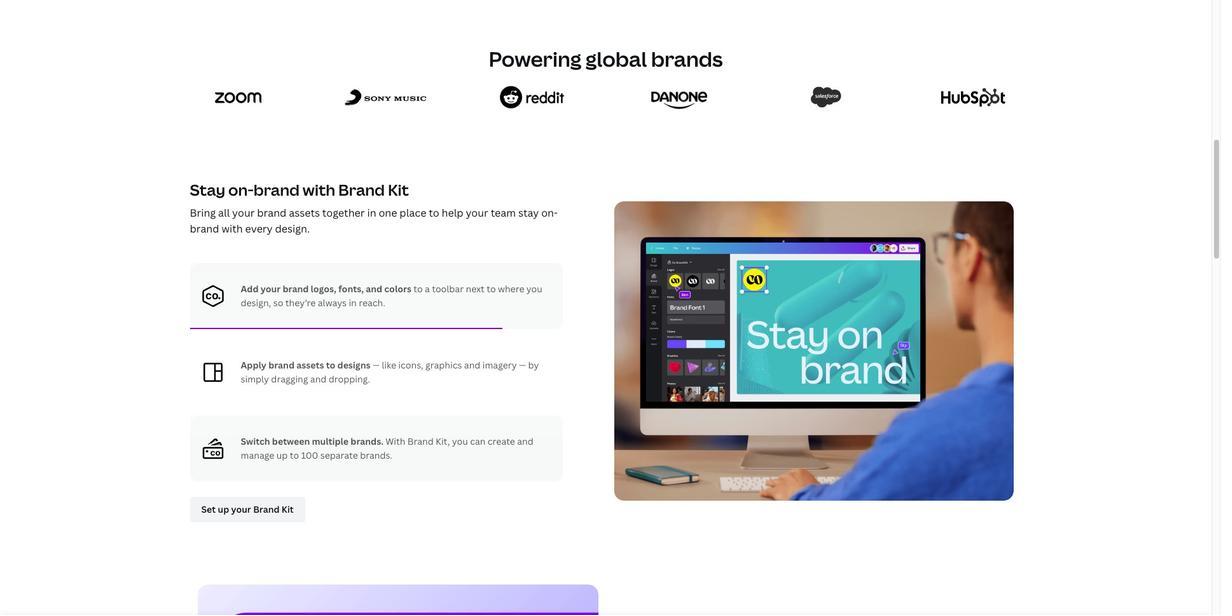 Task type: describe. For each thing, give the bounding box(es) containing it.
brand up design.
[[254, 180, 300, 201]]

kit
[[388, 180, 409, 201]]

simply
[[241, 373, 269, 385]]

global
[[586, 45, 647, 73]]

to right next
[[487, 283, 496, 295]]

salesforce image
[[811, 87, 842, 108]]

zoom image
[[215, 92, 261, 103]]

graphics
[[426, 359, 462, 371]]

next
[[466, 283, 485, 295]]

0 vertical spatial with
[[303, 180, 335, 201]]

one
[[379, 206, 397, 220]]

so
[[273, 297, 283, 309]]

in inside to a toolbar next to where you design, so they're always in reach.
[[349, 297, 357, 309]]

0 vertical spatial brands.
[[351, 436, 383, 448]]

like
[[382, 359, 396, 371]]

powering global brands
[[489, 45, 723, 73]]

where
[[498, 283, 524, 295]]

brand inside the "with brand kit, you can create and manage up to 100 separate brands."
[[408, 436, 434, 448]]

1 vertical spatial assets
[[297, 359, 324, 371]]

place
[[400, 206, 426, 220]]

to left designs in the bottom of the page
[[326, 359, 335, 371]]

reach.
[[359, 297, 385, 309]]

2 — from the left
[[519, 359, 526, 371]]

in inside stay on-brand with brand kit bring all your brand assets together in one place to help your team stay on- brand with every design.
[[367, 206, 376, 220]]

every
[[245, 222, 273, 236]]

and up reach.
[[366, 283, 382, 295]]

brand up "dragging"
[[268, 359, 294, 371]]

you inside to a toolbar next to where you design, so they're always in reach.
[[527, 283, 542, 295]]

between
[[272, 436, 310, 448]]

1 horizontal spatial your
[[261, 283, 281, 295]]

stay
[[190, 180, 225, 201]]

manage
[[241, 450, 274, 462]]

icons,
[[398, 359, 423, 371]]

designs
[[337, 359, 370, 371]]

and down apply brand assets to designs
[[310, 373, 326, 385]]

brands
[[651, 45, 723, 73]]

to inside stay on-brand with brand kit bring all your brand assets together in one place to help your team stay on- brand with every design.
[[429, 206, 439, 220]]

0 horizontal spatial with
[[222, 222, 243, 236]]

stay on-brand with brand kit bring all your brand assets together in one place to help your team stay on- brand with every design.
[[190, 180, 558, 236]]

0 horizontal spatial on-
[[228, 180, 254, 201]]

danone image
[[651, 86, 707, 109]]

brands. inside the "with brand kit, you can create and manage up to 100 separate brands."
[[360, 450, 392, 462]]

colors
[[384, 283, 412, 295]]

with brand kit, you can create and manage up to 100 separate brands.
[[241, 436, 533, 462]]

up
[[277, 450, 288, 462]]



Task type: vqa. For each thing, say whether or not it's contained in the screenshot.
YOU
yes



Task type: locate. For each thing, give the bounding box(es) containing it.
your right the all
[[232, 206, 255, 220]]

with
[[386, 436, 405, 448]]

assets
[[289, 206, 320, 220], [297, 359, 324, 371]]

with up together
[[303, 180, 335, 201]]

can
[[470, 436, 486, 448]]

1 vertical spatial brand
[[408, 436, 434, 448]]

brands.
[[351, 436, 383, 448], [360, 450, 392, 462]]

by
[[528, 359, 539, 371]]

design,
[[241, 297, 271, 309]]

0 vertical spatial you
[[527, 283, 542, 295]]

1 horizontal spatial in
[[367, 206, 376, 220]]

—
[[373, 359, 380, 371], [519, 359, 526, 371]]

1 vertical spatial on-
[[541, 206, 558, 220]]

add your brand logos, fonts, and colors
[[241, 283, 414, 295]]

kit,
[[436, 436, 450, 448]]

with down the all
[[222, 222, 243, 236]]

dragging
[[271, 373, 308, 385]]

apply
[[241, 359, 266, 371]]

apply brand assets to designs
[[241, 359, 370, 371]]

and inside the "with brand kit, you can create and manage up to 100 separate brands."
[[517, 436, 533, 448]]

and right create
[[517, 436, 533, 448]]

brand up every
[[257, 206, 286, 220]]

1 — from the left
[[373, 359, 380, 371]]

to a toolbar next to where you design, so they're always in reach.
[[241, 283, 542, 309]]

you right kit,
[[452, 436, 468, 448]]

brands. left with
[[351, 436, 383, 448]]

hubspot image
[[941, 88, 1005, 107]]

all
[[218, 206, 230, 220]]

brands. down with
[[360, 450, 392, 462]]

— like icons, graphics and imagery — by simply dragging and dropping.
[[241, 359, 539, 385]]

help
[[442, 206, 463, 220]]

0 horizontal spatial in
[[349, 297, 357, 309]]

a
[[425, 283, 430, 295]]

you inside the "with brand kit, you can create and manage up to 100 separate brands."
[[452, 436, 468, 448]]

sony music image
[[345, 89, 426, 106]]

imagery
[[483, 359, 517, 371]]

they're
[[285, 297, 316, 309]]

on- up the all
[[228, 180, 254, 201]]

1 horizontal spatial you
[[527, 283, 542, 295]]

toolbar
[[432, 283, 464, 295]]

dropping.
[[329, 373, 370, 385]]

multiple
[[312, 436, 349, 448]]

0 vertical spatial on-
[[228, 180, 254, 201]]

your right help
[[466, 206, 488, 220]]

brand left kit,
[[408, 436, 434, 448]]

in left the 'one'
[[367, 206, 376, 220]]

brand inside stay on-brand with brand kit bring all your brand assets together in one place to help your team stay on- brand with every design.
[[338, 180, 385, 201]]

switch
[[241, 436, 270, 448]]

with
[[303, 180, 335, 201], [222, 222, 243, 236]]

0 vertical spatial in
[[367, 206, 376, 220]]

2 horizontal spatial your
[[466, 206, 488, 220]]

— left like
[[373, 359, 380, 371]]

on-
[[228, 180, 254, 201], [541, 206, 558, 220]]

1 horizontal spatial brand
[[408, 436, 434, 448]]

1 vertical spatial you
[[452, 436, 468, 448]]

1 horizontal spatial —
[[519, 359, 526, 371]]

1 vertical spatial brands.
[[360, 450, 392, 462]]

assets up design.
[[289, 206, 320, 220]]

to left help
[[429, 206, 439, 220]]

design.
[[275, 222, 310, 236]]

assets inside stay on-brand with brand kit bring all your brand assets together in one place to help your team stay on- brand with every design.
[[289, 206, 320, 220]]

your
[[232, 206, 255, 220], [466, 206, 488, 220], [261, 283, 281, 295]]

— left by
[[519, 359, 526, 371]]

logos,
[[311, 283, 336, 295]]

0 horizontal spatial your
[[232, 206, 255, 220]]

brand up they're
[[283, 283, 309, 295]]

your up so
[[261, 283, 281, 295]]

bring
[[190, 206, 216, 220]]

1 vertical spatial in
[[349, 297, 357, 309]]

team
[[491, 206, 516, 220]]

fonts,
[[338, 283, 364, 295]]

in down fonts,
[[349, 297, 357, 309]]

to right up
[[290, 450, 299, 462]]

and left imagery
[[464, 359, 480, 371]]

0 vertical spatial assets
[[289, 206, 320, 220]]

you
[[527, 283, 542, 295], [452, 436, 468, 448]]

assets up "dragging"
[[297, 359, 324, 371]]

switch between multiple brands.
[[241, 436, 383, 448]]

separate
[[320, 450, 358, 462]]

0 horizontal spatial brand
[[338, 180, 385, 201]]

stay
[[518, 206, 539, 220]]

1 horizontal spatial on-
[[541, 206, 558, 220]]

always
[[318, 297, 347, 309]]

0 vertical spatial brand
[[338, 180, 385, 201]]

you right where
[[527, 283, 542, 295]]

in
[[367, 206, 376, 220], [349, 297, 357, 309]]

powering
[[489, 45, 581, 73]]

100
[[301, 450, 318, 462]]

brand down bring
[[190, 222, 219, 236]]

to inside the "with brand kit, you can create and manage up to 100 separate brands."
[[290, 450, 299, 462]]

and
[[366, 283, 382, 295], [464, 359, 480, 371], [310, 373, 326, 385], [517, 436, 533, 448]]

0 horizontal spatial you
[[452, 436, 468, 448]]

1 horizontal spatial with
[[303, 180, 335, 201]]

0 horizontal spatial —
[[373, 359, 380, 371]]

to
[[429, 206, 439, 220], [414, 283, 423, 295], [487, 283, 496, 295], [326, 359, 335, 371], [290, 450, 299, 462]]

together
[[322, 206, 365, 220]]

brand
[[254, 180, 300, 201], [257, 206, 286, 220], [190, 222, 219, 236], [283, 283, 309, 295], [268, 359, 294, 371]]

create
[[488, 436, 515, 448]]

brand up together
[[338, 180, 385, 201]]

add
[[241, 283, 259, 295]]

reddit image
[[500, 86, 564, 109]]

1 vertical spatial with
[[222, 222, 243, 236]]

on- right stay
[[541, 206, 558, 220]]

to left a on the left of the page
[[414, 283, 423, 295]]

brand
[[338, 180, 385, 201], [408, 436, 434, 448]]



